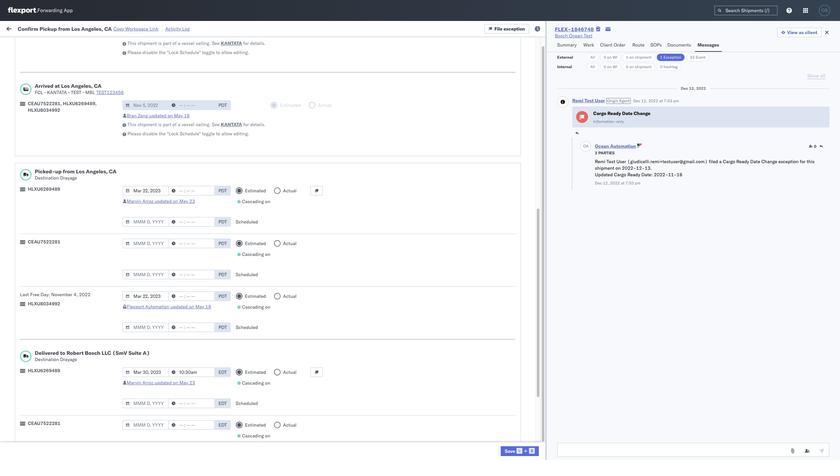 Task type: vqa. For each thing, say whether or not it's contained in the screenshot.


Task type: locate. For each thing, give the bounding box(es) containing it.
estimated
[[245, 188, 266, 194], [245, 241, 266, 247], [245, 294, 266, 300], [245, 370, 266, 376], [245, 423, 266, 429]]

exception
[[504, 26, 525, 32], [779, 159, 799, 165]]

os button
[[817, 3, 832, 18]]

exception right file
[[504, 26, 525, 32]]

1 horizontal spatial 12,
[[641, 98, 647, 103]]

to inside 'delivered to robert bosch llc (smv suite a) destination drayage'
[[60, 350, 65, 357]]

1 1 from the left
[[626, 55, 628, 60]]

7 pdt from the top
[[218, 325, 227, 331]]

2 arroz from the top
[[142, 380, 153, 386]]

test left "origin"
[[585, 98, 594, 104]]

cargo right updated
[[614, 172, 626, 178]]

as
[[799, 30, 804, 35]]

0 horizontal spatial 12,
[[603, 181, 609, 186]]

user
[[595, 98, 605, 104], [617, 159, 626, 165]]

0 vertical spatial automation
[[610, 143, 636, 149]]

0 vertical spatial ready
[[608, 111, 621, 116]]

23 for picked-up from los angeles, ca
[[189, 199, 195, 204]]

0 vertical spatial 18
[[184, 113, 190, 119]]

internal
[[557, 64, 572, 69]]

12, right the agent on the top of page
[[641, 98, 647, 103]]

2 destination from the top
[[35, 357, 59, 363]]

2022 right 4,
[[79, 292, 90, 298]]

destination
[[35, 175, 59, 181], [35, 357, 59, 363]]

0 vertical spatial bosch
[[555, 33, 568, 39]]

2 -- : -- -- text field from the top
[[168, 239, 215, 249]]

marvin arroz updated on may 23
[[127, 199, 195, 204], [127, 380, 195, 386]]

4 cascading on from the top
[[242, 381, 270, 387]]

ocean automation
[[595, 143, 636, 149]]

2 vertical spatial for
[[800, 159, 806, 165]]

marvin for ca
[[127, 199, 141, 204]]

day:
[[41, 292, 50, 298]]

1 cascading on from the top
[[242, 199, 270, 205]]

2 is from the top
[[158, 122, 162, 128]]

test inside remi test user (giudicelli.remi+testuser@gmail.com) filed a cargo ready date change exception for this shipment on 2022-12-13.
[[607, 159, 615, 165]]

2 vertical spatial angeles,
[[86, 168, 108, 175]]

2 0 on wi from the top
[[604, 64, 617, 69]]

2 vertical spatial los
[[76, 168, 85, 175]]

summary button
[[555, 39, 581, 52]]

date
[[622, 111, 633, 116], [750, 159, 760, 165]]

toggle
[[202, 50, 215, 55], [202, 131, 215, 137]]

sailing.
[[196, 40, 211, 46], [196, 122, 211, 128]]

• left "mbl" on the top
[[83, 90, 84, 95]]

1 horizontal spatial 2022-
[[654, 172, 668, 178]]

los inside arrived at los angeles, ca fcl • kantata • test • mbl test123456
[[61, 83, 70, 89]]

flex-
[[555, 26, 571, 32]]

0 vertical spatial ca
[[104, 25, 112, 32]]

2 kantata link from the top
[[221, 121, 242, 128]]

ready
[[608, 111, 621, 116], [736, 159, 749, 165], [627, 172, 640, 178]]

0 vertical spatial exception
[[504, 26, 525, 32]]

shipment up 0 on shipment
[[635, 55, 652, 60]]

los for up
[[76, 168, 85, 175]]

18 for bran zeng updated on may 18
[[184, 113, 190, 119]]

1 vertical spatial the
[[159, 131, 166, 137]]

at inside arrived at los angeles, ca fcl • kantata • test • mbl test123456
[[55, 83, 60, 89]]

18 for flexport automation updated on may 18
[[205, 304, 211, 310]]

0 vertical spatial cargo
[[593, 111, 606, 116]]

destination inside picked-up from los angeles, ca destination drayage
[[35, 175, 59, 181]]

2 horizontal spatial •
[[83, 90, 84, 95]]

2 of from the top
[[173, 122, 177, 128]]

please down the copy workspace link button
[[128, 50, 141, 55]]

ready inside remi test user (giudicelli.remi+testuser@gmail.com) filed a cargo ready date change exception for this shipment on 2022-12-13.
[[736, 159, 749, 165]]

hashtag
[[664, 64, 678, 69]]

6 -- : -- -- text field from the top
[[168, 368, 215, 378]]

shipment down 1 on shipment
[[635, 64, 652, 69]]

0 vertical spatial all
[[590, 55, 595, 60]]

1 marvin arroz updated on may 23 button from the top
[[127, 199, 195, 204]]

0 horizontal spatial remi
[[572, 98, 583, 104]]

automation for flexport
[[145, 304, 169, 310]]

ready up only
[[608, 111, 621, 116]]

ready right filed
[[736, 159, 749, 165]]

1 all from the top
[[590, 55, 595, 60]]

flexport. image
[[8, 7, 37, 14]]

1 vertical spatial is
[[158, 122, 162, 128]]

to
[[216, 50, 220, 55], [216, 131, 220, 137], [60, 350, 65, 357]]

documents
[[667, 42, 691, 48]]

1 vertical spatial edt
[[218, 401, 227, 407]]

work button
[[581, 39, 598, 52]]

1 vertical spatial test
[[585, 98, 594, 104]]

test for remi test user origin agent
[[585, 98, 594, 104]]

1 vertical spatial hlxu6269489
[[28, 368, 60, 374]]

0 vertical spatial "lock
[[167, 50, 179, 55]]

vessel
[[182, 40, 194, 46], [182, 122, 194, 128]]

1 arroz from the top
[[142, 199, 153, 204]]

1 for 1 exception
[[660, 55, 663, 60]]

test down parties
[[607, 159, 615, 165]]

0 horizontal spatial change
[[634, 111, 650, 116]]

angeles, inside picked-up from los angeles, ca destination drayage
[[86, 168, 108, 175]]

0 vertical spatial angeles,
[[81, 25, 103, 32]]

client order
[[600, 42, 626, 48]]

2 sailing. from the top
[[196, 122, 211, 128]]

ceau7522281 for delivered to robert bosch llc (smv suite a)
[[28, 421, 60, 427]]

from inside picked-up from los angeles, ca destination drayage
[[63, 168, 75, 175]]

2 horizontal spatial cargo
[[723, 159, 735, 165]]

MMM D, YYYY text field
[[122, 270, 169, 280], [122, 292, 169, 302], [122, 399, 169, 409], [122, 421, 169, 431]]

this down bran
[[128, 122, 136, 128]]

los up ceau7522281, hlxu6269489, hlxu8034992
[[61, 83, 70, 89]]

0 vertical spatial disable
[[143, 50, 158, 55]]

o
[[583, 144, 586, 149]]

disable
[[143, 50, 158, 55], [143, 131, 158, 137]]

2 cascading from the top
[[242, 252, 264, 258]]

1 horizontal spatial •
[[68, 90, 70, 95]]

drayage down robert
[[60, 357, 77, 363]]

1 for 1 on shipment
[[626, 55, 628, 60]]

0 vertical spatial edt
[[218, 370, 227, 376]]

1 all button from the top
[[587, 53, 599, 61]]

the
[[159, 50, 166, 55], [159, 131, 166, 137]]

2 please disable the "lock schedule" toggle to allow editing. from the top
[[128, 131, 249, 137]]

change inside cargo ready date change information-only
[[634, 111, 650, 116]]

2 mmm d, yyyy text field from the top
[[122, 292, 169, 302]]

5 -- : -- -- text field from the top
[[168, 323, 215, 333]]

bosch down flex-
[[555, 33, 568, 39]]

angeles, for pickup
[[81, 25, 103, 32]]

from right pickup
[[58, 25, 70, 32]]

0 vertical spatial see
[[212, 40, 220, 46]]

0
[[604, 55, 606, 60], [604, 64, 606, 69], [626, 64, 628, 69], [660, 64, 663, 69], [814, 144, 816, 149]]

destination inside 'delivered to robert bosch llc (smv suite a) destination drayage'
[[35, 357, 59, 363]]

shipment up updated
[[595, 165, 614, 171]]

please disable the "lock schedule" toggle to allow editing.
[[128, 50, 249, 55], [128, 131, 249, 137]]

1 vertical spatial details.
[[250, 122, 266, 128]]

drayage down up
[[60, 175, 77, 181]]

4 scheduled from the top
[[236, 401, 258, 407]]

picked-up from los angeles, ca destination drayage
[[35, 168, 116, 181]]

1 vertical spatial a
[[178, 122, 180, 128]]

"lock down activity
[[167, 50, 179, 55]]

marvin arroz updated on may 23 button for delivered to robert bosch llc (smv suite a)
[[127, 380, 195, 386]]

23
[[189, 199, 195, 204], [189, 380, 195, 386]]

1 vertical spatial to
[[216, 131, 220, 137]]

log
[[182, 26, 190, 32]]

0 vertical spatial wi
[[613, 55, 617, 60]]

1 vertical spatial ca
[[94, 83, 102, 89]]

bosch ocean test link
[[555, 32, 592, 39]]

2022 down updated
[[610, 181, 620, 186]]

None text field
[[557, 443, 830, 458]]

1 marvin arroz updated on may 23 from the top
[[127, 199, 195, 204]]

cargo up information-
[[593, 111, 606, 116]]

dec
[[681, 86, 688, 91], [633, 98, 640, 103], [595, 181, 602, 186]]

details.
[[250, 40, 266, 46], [250, 122, 266, 128]]

estimated for first mmm d, yyyy text field from the bottom of the page
[[245, 370, 266, 376]]

0 vertical spatial sailing.
[[196, 40, 211, 46]]

a down activity log
[[178, 40, 180, 46]]

4 cascading from the top
[[242, 381, 264, 387]]

wi
[[613, 55, 617, 60], [613, 64, 617, 69]]

12, down 33
[[689, 86, 695, 91]]

the down activity
[[159, 50, 166, 55]]

2 • from the left
[[68, 90, 70, 95]]

0 vertical spatial hlxu8034992
[[28, 107, 60, 113]]

0 vertical spatial please
[[128, 50, 141, 55]]

cascading on for fifth mmm d, yyyy text field from the bottom
[[242, 199, 270, 205]]

0 vertical spatial drayage
[[60, 175, 77, 181]]

2 1 from the left
[[660, 55, 663, 60]]

part
[[163, 40, 171, 46], [163, 122, 171, 128]]

3 -- : -- -- text field from the top
[[168, 270, 215, 280]]

ocean up 2 parties button
[[595, 143, 609, 149]]

marvin arroz updated on may 23 button for picked-up from los angeles, ca
[[127, 199, 195, 204]]

ca for up
[[109, 168, 116, 175]]

MMM D, YYYY text field
[[122, 100, 169, 110], [122, 186, 169, 196], [122, 217, 169, 227], [122, 239, 169, 249], [122, 323, 169, 333], [122, 368, 169, 378]]

mmm d, yyyy text field for third -- : -- -- text field
[[122, 399, 169, 409]]

18
[[184, 113, 190, 119], [205, 304, 211, 310]]

2 estimated from the top
[[245, 241, 266, 247]]

user for (giudicelli.remi+testuser@gmail.com)
[[617, 159, 626, 165]]

all
[[590, 55, 595, 60], [590, 64, 595, 69]]

-- : -- -- text field for first mmm d, yyyy text field from the bottom of the page
[[168, 368, 215, 378]]

drayage
[[60, 175, 77, 181], [60, 357, 77, 363]]

los for pickup
[[71, 25, 80, 32]]

2 vertical spatial 12,
[[603, 181, 609, 186]]

1 kantata link from the top
[[221, 40, 242, 47]]

•
[[44, 90, 46, 95], [68, 90, 70, 95], [83, 90, 84, 95]]

2 vertical spatial edt
[[218, 423, 227, 429]]

1 vertical spatial remi
[[595, 159, 605, 165]]

1 0 on wi from the top
[[604, 55, 617, 60]]

12-
[[636, 165, 645, 171]]

from right up
[[63, 168, 75, 175]]

ceau7522281
[[28, 239, 60, 245], [28, 421, 60, 427]]

0 vertical spatial of
[[173, 40, 177, 46]]

1 vertical spatial cargo
[[723, 159, 735, 165]]

shipment
[[138, 40, 157, 46], [635, 55, 652, 60], [635, 64, 652, 69], [138, 122, 157, 128], [595, 165, 614, 171]]

ocean down the flex-1846748
[[569, 33, 583, 39]]

hlxu8034992 down ceau7522281,
[[28, 107, 60, 113]]

last
[[20, 292, 29, 298]]

is down link
[[158, 40, 162, 46]]

user inside remi test user (giudicelli.remi+testuser@gmail.com) filed a cargo ready date change exception for this shipment on 2022-12-13.
[[617, 159, 626, 165]]

automation for ocean
[[610, 143, 636, 149]]

1 left exception
[[660, 55, 663, 60]]

1 vertical spatial this
[[128, 122, 136, 128]]

workspace
[[125, 26, 148, 32]]

remi test user (giudicelli.remi+testuser@gmail.com) filed a cargo ready date change exception for this shipment on 2022-12-13.
[[595, 159, 815, 171]]

4 estimated from the top
[[245, 370, 266, 376]]

mmm d, yyyy text field for first -- : -- -- text field from the bottom of the page
[[122, 421, 169, 431]]

updated for the marvin arroz updated on may 23 button related to picked-up from los angeles, ca
[[155, 199, 172, 204]]

hlxu8034992 down 'day:'
[[28, 301, 60, 307]]

destination down picked-
[[35, 175, 59, 181]]

1 please from the top
[[128, 50, 141, 55]]

hlxu6269489 down picked-
[[28, 186, 60, 192]]

1 -- : -- -- text field from the top
[[168, 217, 215, 227]]

1 vertical spatial all button
[[587, 63, 599, 71]]

cascading for first mmm d, yyyy text field from the bottom of the page -- : -- -- text box
[[242, 381, 264, 387]]

1 vertical spatial kantata
[[47, 90, 67, 95]]

date inside cargo ready date change information-only
[[622, 111, 633, 116]]

1 vertical spatial bosch
[[85, 350, 100, 357]]

see
[[212, 40, 220, 46], [212, 122, 220, 128]]

of for second kantata 'link' from the bottom
[[173, 40, 177, 46]]

2 mmm d, yyyy text field from the top
[[122, 186, 169, 196]]

1 hlxu6269489 from the top
[[28, 186, 60, 192]]

2 marvin arroz updated on may 23 from the top
[[127, 380, 195, 386]]

-- : -- -- text field
[[168, 100, 215, 110], [168, 186, 215, 196], [168, 399, 215, 409], [168, 421, 215, 431]]

hlxu6269489 down the delivered
[[28, 368, 60, 374]]

1 up 0 on shipment
[[626, 55, 628, 60]]

scheduled for third -- : -- -- text field
[[236, 401, 258, 407]]

1846748
[[571, 26, 594, 32]]

-- : -- -- text field
[[168, 217, 215, 227], [168, 239, 215, 249], [168, 270, 215, 280], [168, 292, 215, 302], [168, 323, 215, 333], [168, 368, 215, 378]]

is down bran zeng updated on may 18 button at the top left of page
[[158, 122, 162, 128]]

12,
[[689, 86, 695, 91], [641, 98, 647, 103], [603, 181, 609, 186]]

2 editing. from the top
[[234, 131, 249, 137]]

arroz
[[142, 199, 153, 204], [142, 380, 153, 386]]

0 inside button
[[814, 144, 816, 149]]

kantata link
[[221, 40, 242, 47], [221, 121, 242, 128]]

user left "origin"
[[595, 98, 605, 104]]

0 vertical spatial remi
[[572, 98, 583, 104]]

0 vertical spatial this
[[128, 40, 136, 46]]

2 scheduled from the top
[[236, 272, 258, 278]]

1 horizontal spatial change
[[761, 159, 777, 165]]

• left test
[[68, 90, 70, 95]]

2022 right the agent on the top of page
[[649, 98, 658, 103]]

5 cascading from the top
[[242, 434, 264, 439]]

automation up parties
[[610, 143, 636, 149]]

user down the ocean automation
[[617, 159, 626, 165]]

ca for pickup
[[104, 25, 112, 32]]

2 schedule" from the top
[[180, 131, 201, 137]]

2 toggle from the top
[[202, 131, 215, 137]]

1 vertical spatial arroz
[[142, 380, 153, 386]]

forwarding
[[37, 7, 62, 14]]

activity log
[[165, 26, 190, 32]]

a down bran zeng updated on may 18
[[178, 122, 180, 128]]

0 vertical spatial date
[[622, 111, 633, 116]]

scheduled for -- : -- -- text box related to 2nd mmm d, yyyy text field from the bottom
[[236, 325, 258, 331]]

wi for 0
[[613, 64, 617, 69]]

disable down link
[[143, 50, 158, 55]]

robert
[[66, 350, 84, 357]]

12, down updated
[[603, 181, 609, 186]]

0 horizontal spatial dec
[[595, 181, 602, 186]]

bran zeng updated on may 18 button
[[127, 113, 190, 119]]

1 vertical spatial part
[[163, 122, 171, 128]]

1 disable from the top
[[143, 50, 158, 55]]

bosch inside bosch ocean test link
[[555, 33, 568, 39]]

los inside picked-up from los angeles, ca destination drayage
[[76, 168, 85, 175]]

los down app
[[71, 25, 80, 32]]

of down bran zeng updated on may 18
[[173, 122, 177, 128]]

3 scheduled from the top
[[236, 325, 258, 331]]

1 -- : -- -- text field from the top
[[168, 100, 215, 110]]

0 vertical spatial details.
[[250, 40, 266, 46]]

5 pdt from the top
[[218, 272, 227, 278]]

is
[[158, 40, 162, 46], [158, 122, 162, 128]]

at
[[55, 83, 60, 89], [659, 98, 663, 103], [621, 181, 624, 186]]

test
[[71, 90, 81, 95]]

0 vertical spatial marvin arroz updated on may 23
[[127, 199, 195, 204]]

shipment down zeng
[[138, 122, 157, 128]]

scheduled for 4th -- : -- -- text box from the bottom of the page
[[236, 272, 258, 278]]

please down bran
[[128, 131, 141, 137]]

0 vertical spatial this shipment is part of a vessel sailing. see kantata for details.
[[128, 40, 266, 46]]

1 part from the top
[[163, 40, 171, 46]]

vessel down log
[[182, 40, 194, 46]]

agent
[[619, 98, 630, 103]]

part down bran zeng updated on may 18 button at the top left of page
[[163, 122, 171, 128]]

remi test user origin agent
[[572, 98, 630, 104]]

cargo right filed
[[723, 159, 735, 165]]

2022- inside remi test user (giudicelli.remi+testuser@gmail.com) filed a cargo ready date change exception for this shipment on 2022-12-13.
[[622, 165, 636, 171]]

vessel down bran zeng updated on may 18
[[182, 122, 194, 128]]

of
[[173, 40, 177, 46], [173, 122, 177, 128]]

flexport automation updated on may 18
[[127, 304, 211, 310]]

arroz for picked-up from los angeles, ca
[[142, 199, 153, 204]]

2 the from the top
[[159, 131, 166, 137]]

1 vertical spatial ready
[[736, 159, 749, 165]]

1 cascading from the top
[[242, 199, 264, 205]]

1 horizontal spatial user
[[617, 159, 626, 165]]

2 "lock from the top
[[167, 131, 179, 137]]

part down activity
[[163, 40, 171, 46]]

ca inside picked-up from los angeles, ca destination drayage
[[109, 168, 116, 175]]

cargo inside remi test user (giudicelli.remi+testuser@gmail.com) filed a cargo ready date change exception for this shipment on 2022-12-13.
[[723, 159, 735, 165]]

1 • from the left
[[44, 90, 46, 95]]

0 vertical spatial part
[[163, 40, 171, 46]]

1 vertical spatial drayage
[[60, 357, 77, 363]]

2 horizontal spatial 12,
[[689, 86, 695, 91]]

remi inside remi test user (giudicelli.remi+testuser@gmail.com) filed a cargo ready date change exception for this shipment on 2022-12-13.
[[595, 159, 605, 165]]

exception
[[664, 55, 681, 60]]

test down the 1846748
[[584, 33, 592, 39]]

bosch left llc
[[85, 350, 100, 357]]

2 -- : -- -- text field from the top
[[168, 186, 215, 196]]

sops
[[651, 42, 662, 48]]

cascading for -- : -- -- text box associated with third mmm d, yyyy text field from the bottom
[[242, 252, 264, 258]]

kantata
[[221, 40, 242, 46], [47, 90, 67, 95], [221, 122, 242, 128]]

free
[[30, 292, 39, 298]]

for inside remi test user (giudicelli.remi+testuser@gmail.com) filed a cargo ready date change exception for this shipment on 2022-12-13.
[[800, 159, 806, 165]]

automation right flexport
[[145, 304, 169, 310]]

2 cascading on from the top
[[242, 252, 270, 258]]

0 vertical spatial is
[[158, 40, 162, 46]]

1 drayage from the top
[[60, 175, 77, 181]]

0 vertical spatial marvin
[[127, 199, 141, 204]]

11-
[[668, 172, 677, 178]]

2 all button from the top
[[587, 63, 599, 71]]

save
[[505, 449, 515, 455]]

a right filed
[[719, 159, 722, 165]]

hlxu6269489
[[28, 186, 60, 192], [28, 368, 60, 374]]

drayage inside 'delivered to robert bosch llc (smv suite a) destination drayage'
[[60, 357, 77, 363]]

1 hlxu8034992 from the top
[[28, 107, 60, 113]]

4 -- : -- -- text field from the top
[[168, 421, 215, 431]]

• right the fcl
[[44, 90, 46, 95]]

1 vertical spatial disable
[[143, 131, 158, 137]]

wi for 1
[[613, 55, 617, 60]]

dec 12, 2022 at 7:53 pm right the agent on the top of page
[[633, 98, 679, 103]]

1 scheduled from the top
[[236, 219, 258, 225]]

(smv
[[112, 350, 127, 357]]

0 vertical spatial test
[[584, 33, 592, 39]]

0 vertical spatial arroz
[[142, 199, 153, 204]]

1 ceau7522281 from the top
[[28, 239, 60, 245]]

2 all from the top
[[590, 64, 595, 69]]

1 vertical spatial date
[[750, 159, 760, 165]]

2022- right date:
[[654, 172, 668, 178]]

marvin arroz updated on may 23 for picked-up from los angeles, ca
[[127, 199, 195, 204]]

los
[[71, 25, 80, 32], [61, 83, 70, 89], [76, 168, 85, 175]]

0 vertical spatial los
[[71, 25, 80, 32]]

2 details. from the top
[[250, 122, 266, 128]]

2 disable from the top
[[143, 131, 158, 137]]

1 marvin from the top
[[127, 199, 141, 204]]

1 vertical spatial 2022-
[[654, 172, 668, 178]]

1 wi from the top
[[613, 55, 617, 60]]

1 "lock from the top
[[167, 50, 179, 55]]

hlxu6269489 for picked-
[[28, 186, 60, 192]]

date inside remi test user (giudicelli.remi+testuser@gmail.com) filed a cargo ready date change exception for this shipment on 2022-12-13.
[[750, 159, 760, 165]]

disable down zeng
[[143, 131, 158, 137]]

0 horizontal spatial 1
[[626, 55, 628, 60]]

los right up
[[76, 168, 85, 175]]

remi for remi test user origin agent
[[572, 98, 583, 104]]

0 on wi for 1
[[604, 55, 617, 60]]

1 vertical spatial of
[[173, 122, 177, 128]]

this down the copy workspace link button
[[128, 40, 136, 46]]

confirm pickup from los angeles, ca copy workspace link
[[18, 25, 158, 32]]

0 vertical spatial marvin arroz updated on may 23 button
[[127, 199, 195, 204]]

4 mmm d, yyyy text field from the top
[[122, 421, 169, 431]]

please
[[128, 50, 141, 55], [128, 131, 141, 137]]

0 vertical spatial vessel
[[182, 40, 194, 46]]

view
[[787, 30, 798, 35]]

0 vertical spatial kantata link
[[221, 40, 242, 47]]

1 horizontal spatial dec
[[633, 98, 640, 103]]

0 vertical spatial a
[[178, 40, 180, 46]]

2022- up updated cargo ready date: 2022-11-16
[[622, 165, 636, 171]]

3 cascading from the top
[[242, 305, 264, 310]]

1 vertical spatial please disable the "lock schedule" toggle to allow editing.
[[128, 131, 249, 137]]

a)
[[143, 350, 150, 357]]

1 sailing. from the top
[[196, 40, 211, 46]]

2 horizontal spatial ready
[[736, 159, 749, 165]]

marvin for (smv
[[127, 380, 141, 386]]

1 of from the top
[[173, 40, 177, 46]]

of for second kantata 'link' from the top of the page
[[173, 122, 177, 128]]

6 pdt from the top
[[218, 294, 227, 300]]

0 vertical spatial from
[[58, 25, 70, 32]]

"lock down bran zeng updated on may 18
[[167, 131, 179, 137]]

1 vertical spatial from
[[63, 168, 75, 175]]

0 vertical spatial for
[[243, 40, 249, 46]]

1 vertical spatial please
[[128, 131, 141, 137]]

0 horizontal spatial exception
[[504, 26, 525, 32]]

on inside remi test user (giudicelli.remi+testuser@gmail.com) filed a cargo ready date change exception for this shipment on 2022-12-13.
[[616, 165, 621, 171]]

1 estimated from the top
[[245, 188, 266, 194]]

messages
[[698, 42, 719, 48]]

0 vertical spatial user
[[595, 98, 605, 104]]

pm
[[673, 98, 679, 103], [635, 181, 641, 186]]

destination down the delivered
[[35, 357, 59, 363]]

2 vertical spatial ca
[[109, 168, 116, 175]]

0 vertical spatial schedule"
[[180, 50, 201, 55]]

the down bran zeng updated on may 18 button at the top left of page
[[159, 131, 166, 137]]

3 pdt from the top
[[218, 219, 227, 225]]

0 vertical spatial hlxu6269489
[[28, 186, 60, 192]]

dec 12, 2022 at 7:53 pm down updated
[[595, 181, 641, 186]]

of down activity
[[173, 40, 177, 46]]

exception left this
[[779, 159, 799, 165]]

ready down 12-
[[627, 172, 640, 178]]

1 horizontal spatial at
[[621, 181, 624, 186]]



Task type: describe. For each thing, give the bounding box(es) containing it.
-- : -- -- text field for third mmm d, yyyy text field from the bottom
[[168, 239, 215, 249]]

file exception
[[494, 26, 525, 32]]

from for pickup
[[58, 25, 70, 32]]

picked-
[[35, 168, 55, 175]]

1 horizontal spatial ready
[[627, 172, 640, 178]]

1 pdt from the top
[[218, 102, 227, 108]]

3 edt from the top
[[218, 423, 227, 429]]

date:
[[641, 172, 653, 178]]

3 cascading on from the top
[[242, 305, 270, 310]]

2 vessel from the top
[[182, 122, 194, 128]]

2 allow from the top
[[221, 131, 232, 137]]

2 vertical spatial kantata
[[221, 122, 242, 128]]

0 hashtag
[[660, 64, 678, 69]]

1 vertical spatial for
[[243, 122, 249, 128]]

save button
[[501, 447, 539, 457]]

1 allow from the top
[[221, 50, 232, 55]]

messages button
[[695, 39, 722, 52]]

fcl
[[35, 90, 43, 95]]

change inside remi test user (giudicelli.remi+testuser@gmail.com) filed a cargo ready date change exception for this shipment on 2022-12-13.
[[761, 159, 777, 165]]

hlxu6269489 for delivered
[[28, 368, 60, 374]]

activity
[[165, 26, 181, 32]]

link
[[150, 26, 158, 32]]

a
[[586, 144, 589, 149]]

ceau7522281,
[[28, 101, 62, 107]]

hlxu8034992 inside ceau7522281, hlxu6269489, hlxu8034992
[[28, 107, 60, 113]]

2 please from the top
[[128, 131, 141, 137]]

6 mmm d, yyyy text field from the top
[[122, 368, 169, 378]]

this
[[807, 159, 815, 165]]

1 vertical spatial dec
[[633, 98, 640, 103]]

scheduled for -- : -- -- text box associated with third mmm d, yyyy text field
[[236, 219, 258, 225]]

ca inside arrived at los angeles, ca fcl • kantata • test • mbl test123456
[[94, 83, 102, 89]]

1 mmm d, yyyy text field from the top
[[122, 100, 169, 110]]

drayage inside picked-up from los angeles, ca destination drayage
[[60, 175, 77, 181]]

0 vertical spatial to
[[216, 50, 220, 55]]

4 pdt from the top
[[218, 241, 227, 247]]

user for origin
[[595, 98, 605, 104]]

bosch inside 'delivered to robert bosch llc (smv suite a) destination drayage'
[[85, 350, 100, 357]]

1 the from the top
[[159, 50, 166, 55]]

1 toggle from the top
[[202, 50, 215, 55]]

1 vertical spatial 12,
[[641, 98, 647, 103]]

kantata inside arrived at los angeles, ca fcl • kantata • test • mbl test123456
[[47, 90, 67, 95]]

cascading for fourth -- : -- -- text box
[[242, 305, 264, 310]]

2 edt from the top
[[218, 401, 227, 407]]

cargo ready date change information-only
[[593, 111, 650, 124]]

updated
[[595, 172, 613, 178]]

1 this from the top
[[128, 40, 136, 46]]

2 pdt from the top
[[218, 188, 227, 194]]

last free day: november 4, 2022
[[20, 292, 90, 298]]

dec 12, 2022
[[681, 86, 706, 91]]

zeng
[[138, 113, 148, 119]]

1 this shipment is part of a vessel sailing. see kantata for details. from the top
[[128, 40, 266, 46]]

1 see from the top
[[212, 40, 220, 46]]

1 vertical spatial pm
[[635, 181, 641, 186]]

1 vertical spatial ocean
[[595, 143, 609, 149]]

client order button
[[598, 39, 630, 52]]

all for external
[[590, 55, 595, 60]]

ocean automation button
[[595, 143, 636, 149]]

from for up
[[63, 168, 75, 175]]

0 vertical spatial kantata
[[221, 40, 242, 46]]

4 mmm d, yyyy text field from the top
[[122, 239, 169, 249]]

5 actual from the top
[[283, 423, 297, 429]]

mmm d, yyyy text field for fourth -- : -- -- text box
[[122, 292, 169, 302]]

cascading for 3rd -- : -- -- text field from the bottom of the page
[[242, 199, 264, 205]]

information-
[[593, 119, 616, 124]]

sops button
[[648, 39, 665, 52]]

-- : -- -- text field for third mmm d, yyyy text field
[[168, 217, 215, 227]]

5 cascading on from the top
[[242, 434, 270, 439]]

2 hlxu8034992 from the top
[[28, 301, 60, 307]]

work
[[583, 42, 594, 48]]

only
[[616, 119, 624, 124]]

2 actual from the top
[[283, 241, 297, 247]]

remi for remi test user (giudicelli.remi+testuser@gmail.com) filed a cargo ready date change exception for this shipment on 2022-12-13.
[[595, 159, 605, 165]]

bosch ocean test
[[555, 33, 592, 39]]

1 edt from the top
[[218, 370, 227, 376]]

suite
[[128, 350, 141, 357]]

0 horizontal spatial 7:53
[[625, 181, 634, 186]]

bran zeng updated on may 18
[[127, 113, 190, 119]]

flex-1846748
[[555, 26, 594, 32]]

1 please disable the "lock schedule" toggle to allow editing. from the top
[[128, 50, 249, 55]]

2022 down event
[[696, 86, 706, 91]]

updated for bran zeng updated on may 18 button at the top left of page
[[149, 113, 166, 119]]

flexport automation updated on may 18 button
[[127, 304, 211, 310]]

3 estimated from the top
[[245, 294, 266, 300]]

Search Shipments (/) text field
[[714, 6, 778, 15]]

estimated for fifth mmm d, yyyy text field from the bottom
[[245, 188, 266, 194]]

1 vertical spatial at
[[659, 98, 663, 103]]

all button for external
[[587, 53, 599, 61]]

llc
[[102, 350, 111, 357]]

ceau7522281 for picked-up from los angeles, ca
[[28, 239, 60, 245]]

0 vertical spatial dec 12, 2022 at 7:53 pm
[[633, 98, 679, 103]]

marvin arroz updated on may 23 for delivered to robert bosch llc (smv suite a)
[[127, 380, 195, 386]]

parties
[[598, 150, 615, 155]]

1 horizontal spatial pm
[[673, 98, 679, 103]]

16
[[677, 172, 682, 178]]

0 on wi for 0
[[604, 64, 617, 69]]

cascading on for first mmm d, yyyy text field from the bottom of the page
[[242, 381, 270, 387]]

1 details. from the top
[[250, 40, 266, 46]]

event
[[696, 55, 706, 60]]

filed
[[709, 159, 718, 165]]

0 on shipment
[[626, 64, 652, 69]]

forwarding app
[[37, 7, 73, 14]]

2 see from the top
[[212, 122, 220, 128]]

client
[[600, 42, 613, 48]]

all button for internal
[[587, 63, 599, 71]]

hlxu6269489,
[[63, 101, 97, 107]]

mbl
[[85, 90, 95, 95]]

2 this from the top
[[128, 122, 136, 128]]

updated for delivered to robert bosch llc (smv suite a) the marvin arroz updated on may 23 button
[[155, 380, 172, 386]]

arrived at los angeles, ca fcl • kantata • test • mbl test123456
[[35, 83, 124, 95]]

view as client
[[787, 30, 817, 35]]

origin
[[607, 98, 618, 103]]

all for internal
[[590, 64, 595, 69]]

arrived
[[35, 83, 53, 89]]

arroz for delivered to robert bosch llc (smv suite a)
[[142, 380, 153, 386]]

november
[[51, 292, 72, 298]]

3 • from the left
[[83, 90, 84, 95]]

angeles, inside arrived at los angeles, ca fcl • kantata • test • mbl test123456
[[71, 83, 93, 89]]

ceau7522281, hlxu6269489, hlxu8034992
[[28, 101, 97, 113]]

up
[[55, 168, 62, 175]]

1 actual from the top
[[283, 188, 297, 194]]

4,
[[74, 292, 78, 298]]

5 mmm d, yyyy text field from the top
[[122, 323, 169, 333]]

confirm
[[18, 25, 38, 32]]

test inside bosch ocean test link
[[584, 33, 592, 39]]

13.
[[645, 165, 652, 171]]

3 -- : -- -- text field from the top
[[168, 399, 215, 409]]

-- : -- -- text field for 2nd mmm d, yyyy text field from the bottom
[[168, 323, 215, 333]]

5 estimated from the top
[[245, 423, 266, 429]]

app
[[64, 7, 73, 14]]

1 is from the top
[[158, 40, 162, 46]]

2 vertical spatial dec
[[595, 181, 602, 186]]

activity log button
[[165, 25, 190, 32]]

route
[[632, 42, 645, 48]]

1 vertical spatial dec 12, 2022 at 7:53 pm
[[595, 181, 641, 186]]

0 button
[[809, 144, 816, 149]]

3 mmm d, yyyy text field from the top
[[122, 217, 169, 227]]

23 for delivered to robert bosch llc (smv suite a)
[[189, 380, 195, 386]]

mmm d, yyyy text field for 4th -- : -- -- text box from the bottom of the page
[[122, 270, 169, 280]]

forwarding app link
[[8, 7, 73, 14]]

estimated for third mmm d, yyyy text field from the bottom
[[245, 241, 266, 247]]

updated cargo ready date: 2022-11-16
[[595, 172, 682, 178]]

2
[[595, 150, 597, 155]]

2 parties
[[595, 150, 615, 155]]

view as client button
[[777, 28, 822, 37]]

os
[[822, 8, 828, 13]]

shipment down link
[[138, 40, 157, 46]]

updated for "flexport automation updated on may 18" button
[[171, 304, 188, 310]]

a inside remi test user (giudicelli.remi+testuser@gmail.com) filed a cargo ready date change exception for this shipment on 2022-12-13.
[[719, 159, 722, 165]]

test123456
[[96, 90, 124, 95]]

33
[[690, 55, 695, 60]]

0 vertical spatial ocean
[[569, 33, 583, 39]]

angeles, for up
[[86, 168, 108, 175]]

shipment inside remi test user (giudicelli.remi+testuser@gmail.com) filed a cargo ready date change exception for this shipment on 2022-12-13.
[[595, 165, 614, 171]]

2 part from the top
[[163, 122, 171, 128]]

2 this shipment is part of a vessel sailing. see kantata for details. from the top
[[128, 122, 266, 128]]

0 vertical spatial dec
[[681, 86, 688, 91]]

external
[[557, 55, 573, 60]]

documents button
[[665, 39, 695, 52]]

test for remi test user (giudicelli.remi+testuser@gmail.com) filed a cargo ready date change exception for this shipment on 2022-12-13.
[[607, 159, 615, 165]]

exception inside remi test user (giudicelli.remi+testuser@gmail.com) filed a cargo ready date change exception for this shipment on 2022-12-13.
[[779, 159, 799, 165]]

1 vessel from the top
[[182, 40, 194, 46]]

cascading on for third mmm d, yyyy text field from the bottom
[[242, 252, 270, 258]]

o a
[[583, 144, 589, 149]]

3 actual from the top
[[283, 294, 297, 300]]

bran
[[127, 113, 137, 119]]

remi test user button
[[572, 98, 605, 104]]

cargo inside cargo ready date change information-only
[[593, 111, 606, 116]]

0 vertical spatial 7:53
[[664, 98, 672, 103]]

client
[[805, 30, 817, 35]]

4 -- : -- -- text field from the top
[[168, 292, 215, 302]]

ready inside cargo ready date change information-only
[[608, 111, 621, 116]]

33 event
[[690, 55, 706, 60]]

2 vertical spatial cargo
[[614, 172, 626, 178]]

delivered to robert bosch llc (smv suite a) destination drayage
[[35, 350, 150, 363]]

copy
[[113, 26, 124, 32]]

1 schedule" from the top
[[180, 50, 201, 55]]

delivered
[[35, 350, 59, 357]]

copy workspace link button
[[113, 26, 158, 32]]

4 actual from the top
[[283, 370, 297, 376]]

pickup
[[40, 25, 57, 32]]

1 editing. from the top
[[234, 50, 249, 55]]



